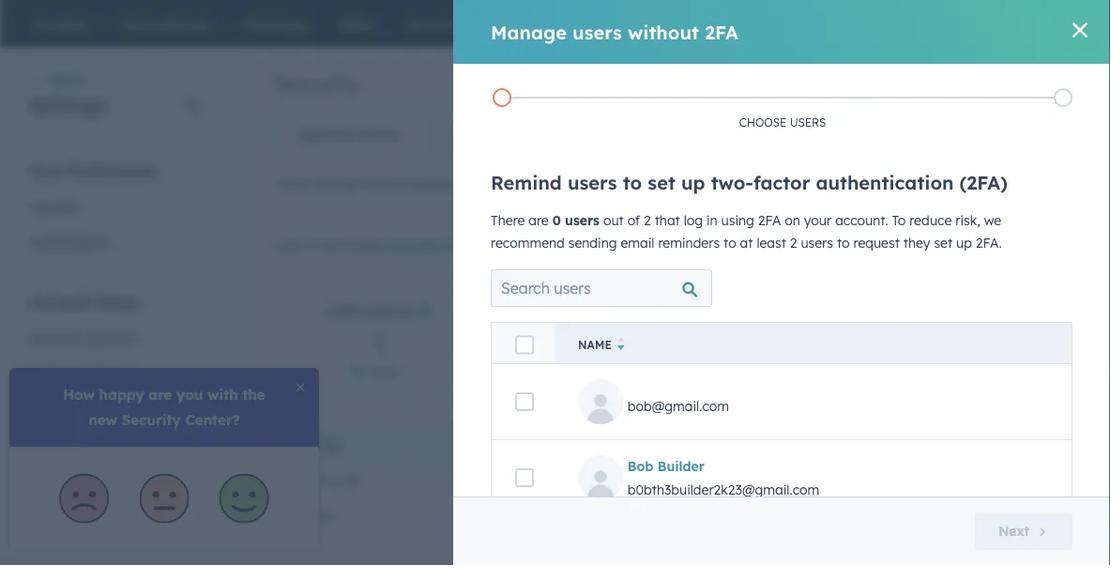 Task type: describe. For each thing, give the bounding box(es) containing it.
log
[[684, 212, 703, 229]]

account for account defaults
[[30, 330, 81, 346]]

account setup
[[30, 292, 139, 311]]

users up sending
[[565, 212, 600, 229]]

1 1 from the left
[[373, 324, 385, 357]]

without
[[628, 20, 699, 44]]

two-
[[711, 171, 754, 194]]

account
[[951, 428, 1011, 447]]

teams
[[82, 366, 121, 382]]

the
[[474, 176, 494, 192]]

users up out
[[568, 171, 617, 194]]

account. for your
[[876, 465, 930, 481]]

helps
[[616, 465, 649, 481]]

center
[[358, 127, 401, 143]]

tracking
[[30, 473, 82, 489]]

of
[[628, 212, 640, 229]]

1 horizontal spatial factor
[[754, 171, 811, 194]]

consent
[[92, 508, 143, 525]]

users & teams
[[30, 366, 121, 382]]

manage for second manage button from the top
[[1027, 518, 1081, 535]]

back link
[[30, 70, 83, 92]]

these settings will be applied to the entire account. to manage your personal security settings, go to security preferences
[[273, 176, 1032, 192]]

choose users
[[740, 115, 826, 129]]

1 vertical spatial authentication
[[613, 428, 724, 447]]

1 vertical spatial in
[[602, 305, 617, 319]]

4
[[453, 508, 461, 524]]

good for 1
[[369, 364, 398, 378]]

integrations
[[30, 401, 107, 418]]

needs review
[[547, 364, 618, 378]]

0 horizontal spatial to
[[593, 176, 607, 192]]

reminders
[[658, 235, 720, 251]]

search image
[[1071, 18, 1084, 31]]

1 manage button from the top
[[1027, 427, 1081, 450]]

good button for 0
[[965, 364, 994, 378]]

to left request
[[837, 235, 850, 251]]

email
[[621, 235, 655, 251]]

good button for 1
[[369, 364, 398, 378]]

settings & activity
[[454, 127, 568, 143]]

search button
[[1062, 8, 1094, 40]]

admins
[[366, 305, 415, 319]]

bob
[[628, 458, 654, 474]]

preferences
[[69, 161, 157, 180]]

medium risk
[[284, 472, 360, 489]]

not
[[788, 428, 813, 447]]

is
[[771, 428, 783, 447]]

recommend
[[491, 235, 565, 251]]

preferences
[[955, 176, 1032, 192]]

next button
[[976, 513, 1073, 550]]

2 vertical spatial 2
[[454, 437, 461, 453]]

code
[[86, 473, 118, 489]]

name button
[[556, 322, 1073, 364]]

privacy & consent link
[[19, 499, 210, 535]]

they
[[904, 235, 931, 251]]

1 horizontal spatial security
[[754, 176, 803, 192]]

required
[[817, 428, 881, 447]]

settings & activity link
[[427, 113, 594, 158]]

general
[[30, 199, 78, 215]]

to up of
[[623, 171, 642, 194]]

2 inside to reduce risk, we recommend sending email reminders to at least 2 users to request they set up 2fa.
[[790, 235, 797, 251]]

back
[[50, 71, 83, 88]]

2 vertical spatial &
[[79, 508, 89, 525]]

on
[[785, 212, 801, 229]]

settings for settings & activity
[[454, 127, 505, 143]]

reduce inside to reduce risk, we recommend sending email reminders to at least 2 users to request they set up 2fa.
[[910, 212, 952, 229]]

2 good button from the left
[[766, 364, 795, 378]]

two-
[[527, 428, 563, 447]]

0 vertical spatial manage
[[491, 20, 567, 44]]

1 vertical spatial reduce
[[652, 465, 695, 481]]

1 horizontal spatial authentication
[[816, 171, 954, 194]]

users for users & teams
[[30, 366, 65, 382]]

0 vertical spatial in
[[707, 212, 718, 229]]

needs
[[547, 364, 581, 378]]

privacy & consent
[[30, 508, 143, 525]]

0 horizontal spatial set
[[648, 171, 676, 194]]

requiring 2fa helps reduce unauthorized access to your account.
[[527, 465, 930, 481]]

0 horizontal spatial factor
[[563, 428, 609, 447]]

privacy
[[30, 508, 75, 525]]

bob@gmail.com
[[628, 397, 730, 414]]

setup
[[95, 292, 139, 311]]

1 vertical spatial account.
[[836, 212, 889, 229]]

navigation containing security center
[[273, 112, 595, 159]]

tracking code
[[30, 473, 118, 489]]

your preferences element
[[19, 160, 210, 261]]

to left at
[[724, 235, 737, 251]]

your up there are 0 users out of 2 that log in using 2fa on your account.
[[666, 176, 694, 192]]

users left without
[[573, 20, 622, 44]]

enrolled
[[536, 305, 599, 319]]

that
[[655, 212, 680, 229]]

& for account setup
[[68, 366, 78, 382]]

at
[[740, 235, 753, 251]]

your right for
[[912, 428, 946, 447]]

2fa left helps
[[589, 465, 613, 481]]

risk for low risk
[[313, 508, 335, 524]]

marketplace
[[30, 437, 107, 453]]

0 vertical spatial up
[[681, 171, 705, 194]]

needs review button
[[547, 364, 618, 378]]

users for users enrolled in 2fa
[[495, 305, 533, 319]]

security center link
[[274, 113, 427, 158]]

2fa.
[[976, 235, 1002, 251]]

& for security
[[508, 127, 518, 143]]

2fa right without
[[705, 20, 739, 44]]

to right go
[[882, 176, 895, 192]]

two-factor authentication (2fa) is not required for your account
[[527, 428, 1011, 447]]

tracking code link
[[19, 463, 210, 499]]

descending sort. press to sort ascending. element
[[618, 337, 625, 353]]

there
[[491, 212, 525, 229]]

risks
[[445, 237, 475, 253]]

users
[[790, 115, 826, 129]]

general link
[[19, 189, 210, 225]]



Task type: locate. For each thing, give the bounding box(es) containing it.
risk,
[[956, 212, 981, 229]]

1 horizontal spatial good
[[766, 364, 795, 378]]

factor up requiring
[[563, 428, 609, 447]]

descending sort. press to sort ascending. image
[[618, 337, 625, 350]]

1 horizontal spatial good button
[[766, 364, 795, 378]]

inactive users 1
[[717, 305, 817, 357]]

these
[[273, 176, 309, 192]]

users inside account setup element
[[30, 366, 65, 382]]

risk
[[317, 437, 339, 453], [338, 472, 360, 489], [313, 508, 335, 524]]

up
[[681, 171, 705, 194], [957, 235, 973, 251]]

0 horizontal spatial security
[[388, 237, 441, 253]]

2
[[644, 212, 651, 229], [790, 235, 797, 251], [454, 437, 461, 453]]

account setup element
[[19, 291, 210, 565]]

0 horizontal spatial settings
[[30, 93, 107, 117]]

users up name button
[[779, 305, 817, 319]]

0 horizontal spatial good
[[369, 364, 398, 378]]

remind
[[491, 171, 562, 194]]

1 horizontal spatial in
[[707, 212, 718, 229]]

1 horizontal spatial reduce
[[910, 212, 952, 229]]

1 horizontal spatial up
[[957, 235, 973, 251]]

risk for high risk
[[317, 437, 339, 453]]

security
[[273, 69, 359, 97], [300, 127, 354, 143]]

0 vertical spatial &
[[508, 127, 518, 143]]

1 horizontal spatial settings
[[454, 127, 505, 143]]

risk right medium
[[338, 472, 360, 489]]

1 horizontal spatial 2
[[644, 212, 651, 229]]

2fa
[[705, 20, 739, 44], [758, 212, 781, 229], [621, 305, 641, 319], [589, 465, 613, 481]]

security for security
[[273, 69, 359, 97]]

1 vertical spatial manage button
[[1027, 515, 1081, 538]]

high
[[284, 437, 314, 453]]

0 vertical spatial (2fa)
[[960, 171, 1008, 194]]

your down required
[[845, 465, 873, 481]]

settings for settings
[[30, 93, 107, 117]]

to inside to reduce risk, we recommend sending email reminders to at least 2 users to request they set up 2fa.
[[892, 212, 906, 229]]

builder
[[658, 458, 705, 474]]

good button up account
[[965, 364, 994, 378]]

0 vertical spatial account.
[[537, 176, 590, 192]]

reduce right helps
[[652, 465, 695, 481]]

0 horizontal spatial (2fa)
[[728, 428, 767, 447]]

learn more about security risks
[[273, 237, 475, 253]]

users enrolled in 2fa
[[495, 305, 641, 319]]

account. up request
[[836, 212, 889, 229]]

to left manage
[[593, 176, 607, 192]]

good
[[369, 364, 398, 378], [766, 364, 795, 378], [965, 364, 994, 378]]

2 horizontal spatial &
[[508, 127, 518, 143]]

unauthorized
[[698, 465, 779, 481]]

users inside inactive users 1
[[779, 305, 817, 319]]

choose users list
[[493, 84, 1073, 133]]

account. for entire
[[537, 176, 590, 192]]

0 horizontal spatial 1
[[373, 324, 385, 357]]

up inside to reduce risk, we recommend sending email reminders to at least 2 users to request they set up 2fa.
[[957, 235, 973, 251]]

your
[[30, 161, 65, 180]]

2 horizontal spatial security
[[899, 176, 951, 192]]

2fa up least
[[758, 212, 781, 229]]

users
[[573, 20, 622, 44], [568, 171, 617, 194], [565, 212, 600, 229], [801, 235, 834, 251]]

users inside to reduce risk, we recommend sending email reminders to at least 2 users to request they set up 2fa.
[[801, 235, 834, 251]]

(2fa) left is
[[728, 428, 767, 447]]

manage
[[611, 176, 662, 192]]

account for account setup
[[30, 292, 91, 311]]

manage for first manage button from the top of the page
[[1027, 430, 1081, 446]]

0 horizontal spatial 2
[[454, 437, 461, 453]]

2 vertical spatial risk
[[313, 508, 335, 524]]

up down risk,
[[957, 235, 973, 251]]

2 account from the top
[[30, 330, 81, 346]]

security up 'settings'
[[300, 127, 354, 143]]

1 down super admins on the bottom
[[373, 324, 385, 357]]

& inside 'link'
[[508, 127, 518, 143]]

3 good button from the left
[[965, 364, 994, 378]]

out
[[604, 212, 624, 229]]

your preferences
[[30, 161, 157, 180]]

choose
[[740, 115, 787, 129]]

good button
[[369, 364, 398, 378], [766, 364, 795, 378], [965, 364, 994, 378]]

settings
[[313, 176, 362, 192]]

marketplace downloads link
[[19, 428, 210, 463]]

settings inside 'link'
[[454, 127, 505, 143]]

2 horizontal spatial users
[[779, 305, 817, 319]]

&
[[508, 127, 518, 143], [68, 366, 78, 382], [79, 508, 89, 525]]

to
[[593, 176, 607, 192], [892, 212, 906, 229]]

reduce up "they"
[[910, 212, 952, 229]]

to up "they"
[[892, 212, 906, 229]]

2 horizontal spatial good
[[965, 364, 994, 378]]

(2fa) up we
[[960, 171, 1008, 194]]

1 vertical spatial to
[[892, 212, 906, 229]]

to left the
[[458, 176, 470, 192]]

0 horizontal spatial good button
[[369, 364, 398, 378]]

about
[[348, 237, 384, 253]]

security risks link
[[388, 237, 475, 253]]

security preferences link
[[899, 176, 1032, 192]]

there are 0 users out of 2 that log in using 2fa on your account.
[[491, 212, 889, 229]]

good for 0
[[965, 364, 994, 378]]

2 horizontal spatial 2
[[790, 235, 797, 251]]

0 horizontal spatial in
[[602, 305, 617, 319]]

using
[[722, 212, 755, 229]]

in up name
[[602, 305, 617, 319]]

settings,
[[807, 176, 859, 192]]

0 vertical spatial security
[[273, 69, 359, 97]]

account up account defaults
[[30, 292, 91, 311]]

request
[[854, 235, 900, 251]]

2 horizontal spatial good button
[[965, 364, 994, 378]]

0 horizontal spatial reduce
[[652, 465, 695, 481]]

1
[[373, 324, 385, 357], [770, 324, 782, 357]]

will
[[365, 176, 385, 192]]

high risk
[[284, 437, 339, 453]]

settings down back at the left of the page
[[30, 93, 107, 117]]

we
[[984, 212, 1002, 229]]

bob builder b0bth3builder2k23@gmail.com
[[628, 458, 820, 498]]

0 horizontal spatial &
[[68, 366, 78, 382]]

2fa up 'descending sort. press to sort ascending.' icon
[[621, 305, 641, 319]]

account defaults link
[[19, 321, 210, 356]]

1 vertical spatial up
[[957, 235, 973, 251]]

0 vertical spatial set
[[648, 171, 676, 194]]

1 account from the top
[[30, 292, 91, 311]]

1 horizontal spatial set
[[934, 235, 953, 251]]

account defaults
[[30, 330, 136, 346]]

& left activity
[[508, 127, 518, 143]]

0 horizontal spatial up
[[681, 171, 705, 194]]

1 vertical spatial account
[[30, 330, 81, 346]]

users right least
[[801, 235, 834, 251]]

good button down inactive users 1
[[766, 364, 795, 378]]

2 manage button from the top
[[1027, 515, 1081, 538]]

1 vertical spatial manage
[[1027, 430, 1081, 446]]

1 horizontal spatial to
[[892, 212, 906, 229]]

users
[[495, 305, 533, 319], [779, 305, 817, 319], [30, 366, 65, 382]]

name
[[578, 338, 612, 352]]

good button down admins
[[369, 364, 398, 378]]

go
[[862, 176, 879, 192]]

activity
[[522, 127, 568, 143]]

security
[[754, 176, 803, 192], [899, 176, 951, 192], [388, 237, 441, 253]]

0 horizontal spatial users
[[30, 366, 65, 382]]

0 vertical spatial 2
[[644, 212, 651, 229]]

applied
[[408, 176, 454, 192]]

1 good from the left
[[369, 364, 398, 378]]

b0bth3builder2k23@gmail.com
[[628, 482, 820, 498]]

1 horizontal spatial users
[[495, 305, 533, 319]]

0 vertical spatial factor
[[754, 171, 811, 194]]

1 vertical spatial security
[[300, 127, 354, 143]]

good down admins
[[369, 364, 398, 378]]

authentication up builder
[[613, 428, 724, 447]]

security up security center
[[273, 69, 359, 97]]

entire
[[498, 176, 533, 192]]

0 vertical spatial risk
[[317, 437, 339, 453]]

your
[[666, 176, 694, 192], [804, 212, 832, 229], [912, 428, 946, 447], [845, 465, 873, 481]]

1 inside inactive users 1
[[770, 324, 782, 357]]

0 vertical spatial authentication
[[816, 171, 954, 194]]

personal
[[697, 176, 751, 192]]

security right go
[[899, 176, 951, 192]]

0 vertical spatial account
[[30, 292, 91, 311]]

1 vertical spatial 2
[[790, 235, 797, 251]]

security for security center
[[300, 127, 354, 143]]

factor up on
[[754, 171, 811, 194]]

manage button
[[1027, 427, 1081, 450], [1027, 515, 1081, 538]]

authentication up request
[[816, 171, 954, 194]]

Search users search field
[[491, 269, 713, 307]]

are
[[529, 212, 549, 229]]

account inside account defaults link
[[30, 330, 81, 346]]

super
[[325, 305, 363, 319]]

0 horizontal spatial authentication
[[613, 428, 724, 447]]

1 horizontal spatial 1
[[770, 324, 782, 357]]

1 vertical spatial factor
[[563, 428, 609, 447]]

0 vertical spatial to
[[593, 176, 607, 192]]

1 vertical spatial risk
[[338, 472, 360, 489]]

1 vertical spatial settings
[[454, 127, 505, 143]]

& right 'privacy'
[[79, 508, 89, 525]]

security left risks
[[388, 237, 441, 253]]

users left enrolled
[[495, 305, 533, 319]]

1 horizontal spatial (2fa)
[[960, 171, 1008, 194]]

2 up '4'
[[454, 437, 461, 453]]

2 right of
[[644, 212, 651, 229]]

for
[[885, 428, 907, 447]]

1 good button from the left
[[369, 364, 398, 378]]

notifications link
[[19, 225, 210, 261]]

super admins
[[325, 305, 415, 319]]

2 good from the left
[[766, 364, 795, 378]]

1 vertical spatial &
[[68, 366, 78, 382]]

to
[[623, 171, 642, 194], [458, 176, 470, 192], [882, 176, 895, 192], [724, 235, 737, 251], [837, 235, 850, 251], [829, 465, 842, 481]]

account up users & teams
[[30, 330, 81, 346]]

up up log
[[681, 171, 705, 194]]

Search HubSpot search field
[[847, 8, 1077, 40]]

2 right least
[[790, 235, 797, 251]]

0 vertical spatial manage button
[[1027, 427, 1081, 450]]

access
[[783, 465, 825, 481]]

account. down for
[[876, 465, 930, 481]]

1 down inactive
[[770, 324, 782, 357]]

requiring
[[527, 465, 586, 481]]

risk for medium risk
[[338, 472, 360, 489]]

least
[[757, 235, 787, 251]]

risk right the high
[[317, 437, 339, 453]]

inactive
[[717, 305, 776, 319]]

your right on
[[804, 212, 832, 229]]

factor
[[754, 171, 811, 194], [563, 428, 609, 447]]

remind users to set up two-factor authentication (2fa)
[[491, 171, 1008, 194]]

risk right low
[[313, 508, 335, 524]]

users up integrations
[[30, 366, 65, 382]]

good up account
[[965, 364, 994, 378]]

0 vertical spatial settings
[[30, 93, 107, 117]]

1 vertical spatial (2fa)
[[728, 428, 767, 447]]

1 vertical spatial set
[[934, 235, 953, 251]]

& left teams
[[68, 366, 78, 382]]

set inside to reduce risk, we recommend sending email reminders to at least 2 users to request they set up 2fa.
[[934, 235, 953, 251]]

security up on
[[754, 176, 803, 192]]

close image
[[1073, 23, 1088, 38]]

1 horizontal spatial &
[[79, 508, 89, 525]]

integrations button
[[19, 392, 210, 428]]

manage users without 2fa
[[491, 20, 739, 44]]

account.
[[537, 176, 590, 192], [836, 212, 889, 229], [876, 465, 930, 481]]

set up that
[[648, 171, 676, 194]]

2 1 from the left
[[770, 324, 782, 357]]

to right 'access'
[[829, 465, 842, 481]]

2 vertical spatial account.
[[876, 465, 930, 481]]

settings up the
[[454, 127, 505, 143]]

navigation
[[273, 112, 595, 159]]

in right log
[[707, 212, 718, 229]]

3 good from the left
[[965, 364, 994, 378]]

to reduce risk, we recommend sending email reminders to at least 2 users to request they set up 2fa.
[[491, 212, 1002, 251]]

0 vertical spatial reduce
[[910, 212, 952, 229]]

account. up the are at top
[[537, 176, 590, 192]]

review
[[584, 364, 618, 378]]

2 vertical spatial manage
[[1027, 518, 1081, 535]]

good down inactive users 1
[[766, 364, 795, 378]]

set right "they"
[[934, 235, 953, 251]]



Task type: vqa. For each thing, say whether or not it's contained in the screenshot.
Help.
no



